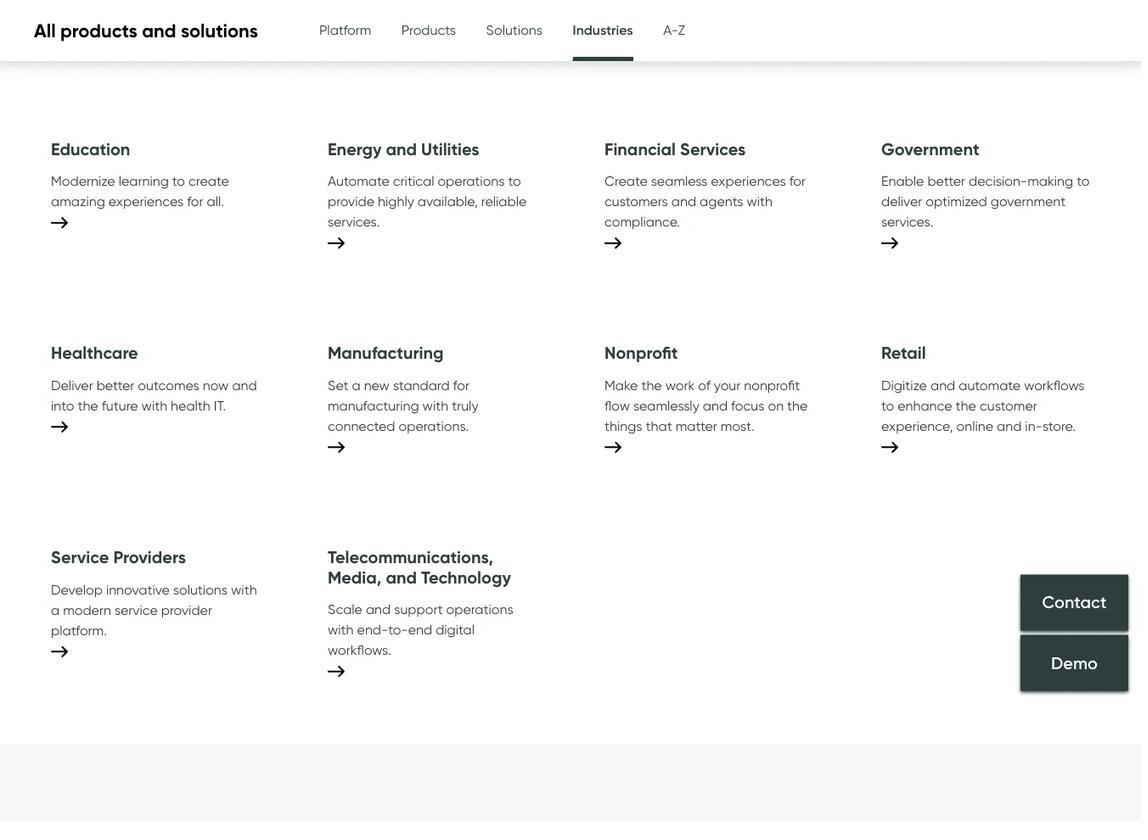 Task type: vqa. For each thing, say whether or not it's contained in the screenshot.


Task type: locate. For each thing, give the bounding box(es) containing it.
1 horizontal spatial experiences
[[711, 173, 786, 189]]

and inside the make the work of your nonprofit flow seamlessly and focus on the things that matter most.
[[703, 397, 728, 414]]

and inside the telecommunications, media, and technology
[[386, 567, 417, 588]]

experiences inside modernize learning to create amazing experiences for all.
[[109, 193, 184, 210]]

digitize and automate workflows to enhance the customer experience, online and in-store.
[[881, 377, 1085, 434]]

experiences down learning
[[109, 193, 184, 210]]

truly
[[452, 397, 478, 414]]

for inside create seamless experiences for customers and agents with compliance.
[[789, 173, 806, 189]]

1 vertical spatial a
[[51, 602, 60, 618]]

with inside scale and support operations with end-to-end digital workflows.
[[328, 622, 354, 638]]

with inside deliver better outcomes now and into the future with health it.
[[141, 397, 167, 414]]

experiences up agents
[[711, 173, 786, 189]]

to down the digitize
[[881, 397, 894, 414]]

standard
[[393, 377, 450, 394]]

service
[[51, 547, 109, 568]]

workflows
[[1024, 377, 1085, 394]]

platform link
[[319, 0, 371, 59]]

reliable
[[481, 193, 527, 210]]

and down of
[[703, 397, 728, 414]]

better up the optimized on the top
[[927, 173, 965, 189]]

platform
[[319, 21, 371, 38]]

making
[[1027, 173, 1073, 189]]

create
[[189, 173, 229, 189]]

industries link
[[573, 0, 633, 64]]

agents
[[700, 193, 743, 210]]

and right now
[[232, 377, 257, 394]]

the right into
[[78, 397, 98, 414]]

matter
[[676, 418, 717, 434]]

solutions
[[181, 19, 258, 42], [173, 581, 228, 598]]

services.
[[328, 213, 380, 230], [881, 213, 933, 230]]

create
[[605, 173, 648, 189]]

operations inside automate critical operations to provide highly available, reliable services.
[[438, 173, 505, 189]]

automate critical operations to provide highly available, reliable services.
[[328, 173, 527, 230]]

financial services
[[605, 138, 746, 160]]

telecommunications, media, and technology
[[328, 547, 511, 588]]

scale and support operations with end-to-end digital workflows.
[[328, 601, 513, 659]]

0 horizontal spatial services.
[[328, 213, 380, 230]]

end
[[408, 622, 432, 638]]

products
[[60, 19, 137, 42]]

to right making
[[1077, 173, 1090, 189]]

a inside develop innovative solutions with a modern service provider platform.
[[51, 602, 60, 618]]

better up future
[[96, 377, 134, 394]]

work
[[665, 377, 695, 394]]

1 vertical spatial solutions
[[173, 581, 228, 598]]

online
[[957, 418, 993, 434]]

1 services. from the left
[[328, 213, 380, 230]]

to inside enable better decision-making to deliver optimized government services.
[[1077, 173, 1090, 189]]

experience,
[[881, 418, 953, 434]]

services. down 'deliver'
[[881, 213, 933, 230]]

the inside digitize and automate workflows to enhance the customer experience, online and in-store.
[[956, 397, 976, 414]]

and up end- at the bottom of page
[[366, 601, 391, 618]]

with inside set a new standard for manufacturing with truly connected operations.
[[422, 397, 448, 414]]

2 vertical spatial for
[[453, 377, 469, 394]]

digitize
[[881, 377, 927, 394]]

a-
[[663, 21, 678, 38]]

new
[[364, 377, 390, 394]]

1 horizontal spatial for
[[453, 377, 469, 394]]

modernize
[[51, 173, 115, 189]]

0 vertical spatial for
[[789, 173, 806, 189]]

1 vertical spatial better
[[96, 377, 134, 394]]

retail
[[881, 343, 926, 364]]

to up the "reliable"
[[508, 173, 521, 189]]

and up enhance
[[931, 377, 955, 394]]

1 vertical spatial operations
[[446, 601, 513, 618]]

better inside deliver better outcomes now and into the future with health it.
[[96, 377, 134, 394]]

1 horizontal spatial a
[[352, 377, 361, 394]]

enhance
[[898, 397, 952, 414]]

and up support
[[386, 567, 417, 588]]

make
[[605, 377, 638, 394]]

a down develop at the left bottom of the page
[[51, 602, 60, 618]]

0 vertical spatial better
[[927, 173, 965, 189]]

and
[[142, 19, 176, 42], [386, 138, 417, 160], [671, 193, 696, 210], [232, 377, 257, 394], [931, 377, 955, 394], [703, 397, 728, 414], [997, 418, 1022, 434], [386, 567, 417, 588], [366, 601, 391, 618]]

and down seamless
[[671, 193, 696, 210]]

1 horizontal spatial better
[[927, 173, 965, 189]]

services. inside enable better decision-making to deliver optimized government services.
[[881, 213, 933, 230]]

a
[[352, 377, 361, 394], [51, 602, 60, 618]]

operations up the available,
[[438, 173, 505, 189]]

the right on on the right of page
[[787, 397, 808, 414]]

services. down the provide
[[328, 213, 380, 230]]

into
[[51, 397, 74, 414]]

0 horizontal spatial for
[[187, 193, 203, 210]]

the up online at the bottom of the page
[[956, 397, 976, 414]]

1 horizontal spatial services.
[[881, 213, 933, 230]]

solutions inside develop innovative solutions with a modern service provider platform.
[[173, 581, 228, 598]]

1 vertical spatial for
[[187, 193, 203, 210]]

for
[[789, 173, 806, 189], [187, 193, 203, 210], [453, 377, 469, 394]]

develop innovative solutions with a modern service provider platform.
[[51, 581, 257, 639]]

0 vertical spatial experiences
[[711, 173, 786, 189]]

optimized
[[926, 193, 987, 210]]

available,
[[418, 193, 478, 210]]

the
[[641, 377, 662, 394], [78, 397, 98, 414], [787, 397, 808, 414], [956, 397, 976, 414]]

to inside automate critical operations to provide highly available, reliable services.
[[508, 173, 521, 189]]

services. inside automate critical operations to provide highly available, reliable services.
[[328, 213, 380, 230]]

0 horizontal spatial a
[[51, 602, 60, 618]]

set a new standard for manufacturing with truly connected operations.
[[328, 377, 478, 434]]

0 vertical spatial a
[[352, 377, 361, 394]]

modern
[[63, 602, 111, 618]]

financial
[[605, 138, 676, 160]]

service
[[115, 602, 158, 618]]

provider
[[161, 602, 212, 618]]

0 horizontal spatial better
[[96, 377, 134, 394]]

2 horizontal spatial for
[[789, 173, 806, 189]]

1 vertical spatial experiences
[[109, 193, 184, 210]]

focus
[[731, 397, 765, 414]]

to left create
[[172, 173, 185, 189]]

automate
[[328, 173, 390, 189]]

for inside set a new standard for manufacturing with truly connected operations.
[[453, 377, 469, 394]]

a right the set
[[352, 377, 361, 394]]

manufacturing
[[328, 397, 419, 414]]

service providers
[[51, 547, 186, 568]]

learning
[[119, 173, 169, 189]]

create seamless experiences for customers and agents with compliance.
[[605, 173, 806, 230]]

experiences
[[711, 173, 786, 189], [109, 193, 184, 210]]

to inside digitize and automate workflows to enhance the customer experience, online and in-store.
[[881, 397, 894, 414]]

better inside enable better decision-making to deliver optimized government services.
[[927, 173, 965, 189]]

0 horizontal spatial experiences
[[109, 193, 184, 210]]

future
[[102, 397, 138, 414]]

to inside modernize learning to create amazing experiences for all.
[[172, 173, 185, 189]]

contact link
[[1021, 575, 1128, 631]]

support
[[394, 601, 443, 618]]

0 vertical spatial operations
[[438, 173, 505, 189]]

enable better decision-making to deliver optimized government services.
[[881, 173, 1090, 230]]

utilities
[[421, 138, 479, 160]]

products
[[401, 21, 456, 38]]

operations up digital
[[446, 601, 513, 618]]

2 services. from the left
[[881, 213, 933, 230]]

better
[[927, 173, 965, 189], [96, 377, 134, 394]]

customer
[[980, 397, 1037, 414]]

and inside scale and support operations with end-to-end digital workflows.
[[366, 601, 391, 618]]



Task type: describe. For each thing, give the bounding box(es) containing it.
with inside create seamless experiences for customers and agents with compliance.
[[747, 193, 773, 210]]

digital
[[436, 622, 475, 638]]

for inside modernize learning to create amazing experiences for all.
[[187, 193, 203, 210]]

end-
[[357, 622, 388, 638]]

innovative
[[106, 581, 170, 598]]

manufacturing
[[328, 343, 444, 364]]

the inside deliver better outcomes now and into the future with health it.
[[78, 397, 98, 414]]

services. for energy and utilities
[[328, 213, 380, 230]]

industries
[[573, 21, 633, 38]]

all
[[34, 19, 56, 42]]

providers
[[113, 547, 186, 568]]

and up critical
[[386, 138, 417, 160]]

nonprofit
[[744, 377, 800, 394]]

set
[[328, 377, 349, 394]]

compliance.
[[605, 213, 680, 230]]

and inside create seamless experiences for customers and agents with compliance.
[[671, 193, 696, 210]]

seamless
[[651, 173, 708, 189]]

technology
[[421, 567, 511, 588]]

most.
[[721, 418, 754, 434]]

demo
[[1051, 653, 1098, 674]]

services. for government
[[881, 213, 933, 230]]

customers
[[605, 193, 668, 210]]

enable
[[881, 173, 924, 189]]

better for healthcare
[[96, 377, 134, 394]]

a-z
[[663, 21, 685, 38]]

services
[[680, 138, 746, 160]]

it.
[[214, 397, 226, 414]]

nonprofit
[[605, 343, 678, 364]]

now
[[203, 377, 229, 394]]

critical
[[393, 173, 434, 189]]

of
[[698, 377, 710, 394]]

decision-
[[969, 173, 1027, 189]]

all.
[[207, 193, 224, 210]]

with inside develop innovative solutions with a modern service provider platform.
[[231, 581, 257, 598]]

provide
[[328, 193, 374, 210]]

workflows.
[[328, 642, 391, 659]]

things
[[605, 418, 642, 434]]

media,
[[328, 567, 382, 588]]

and down customer
[[997, 418, 1022, 434]]

to-
[[388, 622, 408, 638]]

z
[[678, 21, 685, 38]]

all products and solutions
[[34, 19, 258, 42]]

connected
[[328, 418, 395, 434]]

government
[[881, 138, 979, 160]]

the up seamlessly
[[641, 377, 662, 394]]

highly
[[378, 193, 414, 210]]

make the work of your nonprofit flow seamlessly and focus on the things that matter most.
[[605, 377, 808, 434]]

and inside deliver better outcomes now and into the future with health it.
[[232, 377, 257, 394]]

energy
[[328, 138, 382, 160]]

products link
[[401, 0, 456, 59]]

government
[[991, 193, 1066, 210]]

solutions
[[486, 21, 543, 38]]

deliver better outcomes now and into the future with health it.
[[51, 377, 257, 414]]

and right products
[[142, 19, 176, 42]]

amazing
[[51, 193, 105, 210]]

healthcare
[[51, 343, 138, 364]]

energy and utilities
[[328, 138, 479, 160]]

modernize learning to create amazing experiences for all.
[[51, 173, 229, 210]]

a inside set a new standard for manufacturing with truly connected operations.
[[352, 377, 361, 394]]

store.
[[1043, 418, 1076, 434]]

seamlessly
[[633, 397, 699, 414]]

operations inside scale and support operations with end-to-end digital workflows.
[[446, 601, 513, 618]]

in-
[[1025, 418, 1043, 434]]

platform.
[[51, 622, 107, 639]]

solutions link
[[486, 0, 543, 59]]

education
[[51, 138, 130, 160]]

automate
[[959, 377, 1021, 394]]

operations.
[[399, 418, 469, 434]]

health
[[171, 397, 210, 414]]

better for government
[[927, 173, 965, 189]]

contact
[[1042, 592, 1107, 613]]

experiences inside create seamless experiences for customers and agents with compliance.
[[711, 173, 786, 189]]

deliver
[[51, 377, 93, 394]]

telecommunications,
[[328, 547, 493, 568]]

0 vertical spatial solutions
[[181, 19, 258, 42]]

a-z link
[[663, 0, 685, 59]]

demo link
[[1021, 636, 1128, 692]]

flow
[[605, 397, 630, 414]]

develop
[[51, 581, 103, 598]]

your
[[714, 377, 741, 394]]

that
[[646, 418, 672, 434]]



